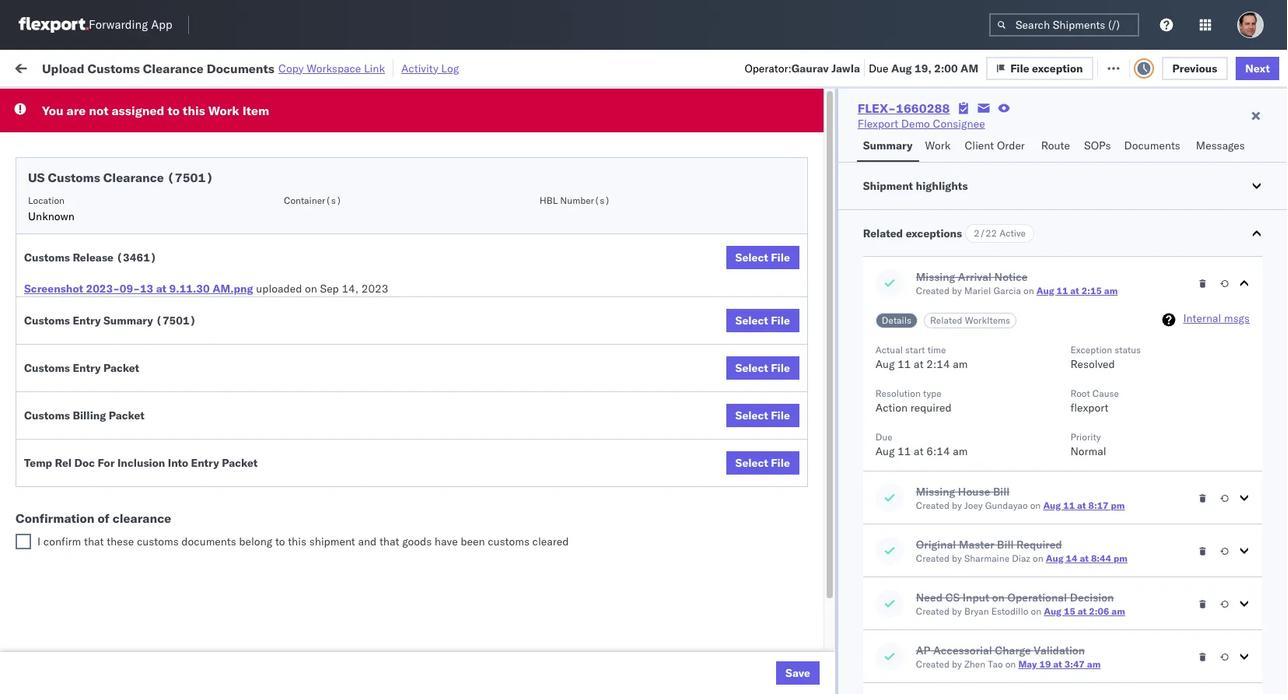 Task type: describe. For each thing, give the bounding box(es) containing it.
flex-2130384
[[859, 670, 940, 684]]

1 flex-1846748 from the top
[[859, 156, 940, 170]]

10:30 for 10:30 pm cst, jan 28, 2023
[[251, 635, 281, 649]]

flex-2130387 for 10:30 pm cst, jan 28, 2023
[[859, 635, 940, 649]]

schedule pickup from los angeles, ca button for abcdefg78456546
[[36, 352, 221, 385]]

select file button for customs entry packet
[[727, 356, 800, 380]]

1 cdt, from the top
[[298, 156, 323, 170]]

2 account from the top
[[759, 567, 800, 581]]

missing house bill created by joey gundayao on aug 11 at 8:17 pm
[[917, 485, 1126, 511]]

msdu7304509
[[959, 498, 1038, 512]]

clearance down the workitem button
[[103, 170, 164, 185]]

file for temp rel doc for inclusion into entry packet
[[771, 456, 791, 470]]

4 appointment from the top
[[127, 532, 191, 546]]

bill for house
[[994, 485, 1010, 499]]

2 schedule pickup from los angeles, ca link from the top
[[36, 215, 221, 246]]

3 appointment from the top
[[127, 395, 191, 409]]

schedule delivery appointment link for second schedule delivery appointment button
[[36, 257, 191, 273]]

4 ca from the top
[[36, 368, 51, 382]]

3 ceau7522281, from the top
[[959, 224, 1039, 238]]

jaehyu
[[1254, 533, 1288, 547]]

mbl/mawb numbers
[[1060, 127, 1155, 139]]

3 hlxu6269489, from the top
[[1041, 224, 1121, 238]]

filtered
[[16, 95, 53, 109]]

1 ceau7522281, hlxu6269489, hlxu8034992 from the top
[[959, 156, 1200, 170]]

customs up the status
[[88, 60, 140, 76]]

cst, for 10:30 pm cst, jan 28, 2023
[[303, 635, 328, 649]]

4 account from the top
[[759, 670, 800, 684]]

clearance down schedule pickup from rotterdam, netherlands button
[[121, 627, 170, 641]]

client for client name
[[577, 127, 603, 139]]

los for test123456's schedule pickup from los angeles, ca button
[[147, 284, 164, 298]]

5 schedule from the top
[[36, 284, 82, 298]]

6:00
[[251, 430, 274, 444]]

4 lagerfeld from the top
[[835, 670, 881, 684]]

5 ceau7522281, hlxu6269489, hlxu8034992 from the top
[[959, 293, 1200, 307]]

2 flex-1846748 from the top
[[859, 190, 940, 204]]

3 hlxu8034992 from the top
[[1124, 224, 1200, 238]]

not
[[89, 103, 109, 118]]

ocean fcl for upload customs clearance documents button on the left
[[476, 327, 531, 341]]

packet for customs entry packet
[[104, 361, 139, 375]]

los for second schedule pickup from los angeles, ca button
[[147, 216, 164, 230]]

1 lagerfeld from the top
[[835, 533, 881, 547]]

at inside missing house bill created by joey gundayao on aug 11 at 8:17 pm
[[1078, 500, 1087, 511]]

resize handle column header for workitem
[[223, 121, 241, 694]]

summary button
[[857, 132, 919, 162]]

flexport
[[858, 117, 899, 131]]

may 19 at 3:47 am button
[[1019, 658, 1101, 670]]

11 inside missing house bill created by joey gundayao on aug 11 at 8:17 pm
[[1064, 500, 1076, 511]]

2 uetu5238478 from the top
[[1042, 395, 1118, 409]]

msgs
[[1225, 311, 1251, 325]]

2023 for 23,
[[370, 533, 397, 547]]

pm for 10:30 pm cst, jan 28, 2023
[[284, 635, 301, 649]]

11 inside actual start time aug 11 at 2:14 am
[[898, 357, 912, 371]]

at left risk
[[317, 60, 326, 74]]

at inside due aug 11 at 6:14 am
[[914, 444, 924, 458]]

container(s)
[[284, 195, 342, 206]]

2 lhuu7894563, uetu5238478 from the top
[[959, 395, 1118, 409]]

required
[[911, 401, 952, 415]]

1 1846748 from the top
[[893, 156, 940, 170]]

10:30 pm cst, jan 23, 2023
[[251, 533, 397, 547]]

goods
[[402, 535, 432, 549]]

3 1:59 from the top
[[251, 225, 274, 239]]

6 fcl from the top
[[511, 533, 531, 547]]

2:15
[[1082, 285, 1103, 296]]

arrival
[[959, 270, 992, 284]]

resize handle column header for client name
[[652, 121, 671, 694]]

been
[[461, 535, 485, 549]]

lhuu7894563, for schedule pickup from los angeles, ca
[[959, 361, 1039, 375]]

created inside missing house bill created by joey gundayao on aug 11 at 8:17 pm
[[917, 500, 950, 511]]

2 lagerfeld from the top
[[835, 567, 881, 581]]

customs release (3461)
[[24, 251, 157, 265]]

4 fcl from the top
[[511, 327, 531, 341]]

select for customs release (3461)
[[736, 251, 769, 265]]

internal msgs button
[[1184, 311, 1251, 327]]

customs up customs billing packet at the bottom left
[[24, 361, 70, 375]]

1 schedule pickup from los angeles, ca button from the top
[[36, 181, 221, 214]]

track
[[404, 60, 429, 74]]

schedule delivery appointment link for 4th schedule delivery appointment button
[[36, 531, 191, 547]]

confirm pickup from los angeles, ca link
[[36, 421, 221, 452]]

created inside missing arrival notice created by mariel garcia on aug 11 at 2:15 am
[[917, 285, 950, 296]]

from for fifth "schedule pickup from los angeles, ca" link from the bottom of the page
[[121, 182, 144, 196]]

flexport demo consignee
[[858, 117, 986, 131]]

diaz
[[1013, 553, 1031, 564]]

select file for customs release (3461)
[[736, 251, 791, 265]]

documents
[[182, 535, 236, 549]]

los for "confirm pickup from los angeles, ca" button
[[140, 421, 158, 435]]

1 ca from the top
[[36, 197, 51, 211]]

on inside missing arrival notice created by mariel garcia on aug 11 at 2:15 am
[[1024, 285, 1035, 296]]

documents up the in
[[207, 60, 275, 76]]

24,
[[348, 464, 365, 478]]

have
[[435, 535, 458, 549]]

4 karl from the top
[[812, 670, 832, 684]]

customs up "screenshot"
[[24, 251, 70, 265]]

clearance up work,
[[143, 60, 204, 76]]

1 that from the left
[[84, 535, 104, 549]]

6:14
[[927, 444, 951, 458]]

exceptions
[[906, 226, 963, 240]]

3 resize handle column header from the left
[[450, 121, 468, 694]]

by inside missing arrival notice created by mariel garcia on aug 11 at 2:15 am
[[953, 285, 963, 296]]

select for temp rel doc for inclusion into entry packet
[[736, 456, 769, 470]]

1 hlxu8034992 from the top
[[1124, 156, 1200, 170]]

from for confirm pickup from los angeles, ca link
[[115, 421, 138, 435]]

ready
[[119, 96, 147, 108]]

2 hlxu8034992 from the top
[[1124, 190, 1200, 204]]

on inside missing house bill created by joey gundayao on aug 11 at 8:17 pm
[[1031, 500, 1041, 511]]

us
[[28, 170, 45, 185]]

schedule delivery appointment for second schedule delivery appointment button
[[36, 258, 191, 272]]

0 vertical spatial work
[[170, 60, 197, 74]]

select file for customs entry packet
[[736, 361, 791, 375]]

by inside original master bill required created by sharmaine diaz on aug 14 at 8:44 pm
[[953, 553, 963, 564]]

type
[[924, 388, 942, 399]]

4 flex-1846748 from the top
[[859, 259, 940, 273]]

resize handle column header for container numbers
[[1033, 121, 1052, 694]]

6 ca from the top
[[36, 505, 51, 519]]

action inside resolution type action required
[[876, 401, 908, 415]]

schedule pickup from los angeles, ca link for abcdefg78456546
[[36, 352, 221, 383]]

1 integration from the top
[[679, 533, 732, 547]]

2023 for 28,
[[370, 635, 397, 649]]

assigned
[[112, 103, 165, 118]]

customs up location
[[48, 170, 100, 185]]

1889466 for confirm delivery
[[893, 464, 940, 478]]

aug inside missing arrival notice created by mariel garcia on aug 11 at 2:15 am
[[1037, 285, 1055, 296]]

6:00 pm cst, dec 23, 2022
[[251, 430, 394, 444]]

5 1846748 from the top
[[893, 293, 940, 307]]

2130387 for 10:30 pm cst, jan 23, 2023
[[893, 533, 940, 547]]

on right 176
[[388, 60, 401, 74]]

7 ocean fcl from the top
[[476, 635, 531, 649]]

schedule delivery appointment for 3rd schedule delivery appointment button from the top
[[36, 395, 191, 409]]

1889466 for schedule pickup from los angeles, ca
[[893, 361, 940, 375]]

ocean fcl for second schedule pickup from los angeles, ca button
[[476, 225, 531, 239]]

2 vertical spatial upload
[[36, 627, 71, 641]]

aug 14 at 8:44 pm button
[[1047, 553, 1128, 564]]

abcdefg78456546 for confirm delivery
[[1060, 464, 1165, 478]]

1 customs from the left
[[137, 535, 179, 549]]

customs down the netherlands
[[74, 627, 118, 641]]

schedule pickup from los angeles, ca button for maeu9736123
[[36, 489, 221, 522]]

schedule pickup from los angeles, ca for test123456
[[36, 284, 210, 314]]

maeu9408431 for 10:30 pm cst, jan 23, 2023
[[1060, 533, 1139, 547]]

aug inside "need cs input on operational decision created by bryan estodillo on aug 15 at 2:06 am"
[[1045, 605, 1062, 617]]

priority
[[1071, 431, 1102, 443]]

jan for 23,
[[331, 533, 348, 547]]

of
[[98, 511, 110, 526]]

am inside 'ap accessorial charge validation created by zhen tao on may 19 at 3:47 am'
[[1088, 658, 1101, 670]]

10 resize handle column header from the left
[[1248, 121, 1267, 694]]

3 karl from the top
[[812, 635, 832, 649]]

3 account from the top
[[759, 635, 800, 649]]

batch action button
[[1176, 56, 1278, 79]]

7 schedule from the top
[[36, 395, 82, 409]]

--
[[1060, 601, 1073, 615]]

2130387 for 10:30 pm cst, jan 28, 2023
[[893, 635, 940, 649]]

1 fcl from the top
[[511, 156, 531, 170]]

upload customs clearance documents for 2nd upload customs clearance documents "link" from the top
[[36, 627, 170, 656]]

pickup inside 'schedule pickup from rotterdam, netherlands'
[[85, 558, 118, 572]]

resize handle column header for mbl/mawb numbers
[[1228, 121, 1247, 694]]

schedule inside 'schedule pickup from rotterdam, netherlands'
[[36, 558, 82, 572]]

3 lagerfeld from the top
[[835, 635, 881, 649]]

charge
[[996, 644, 1032, 658]]

: for status
[[113, 96, 116, 108]]

2:06
[[1090, 605, 1110, 617]]

2 vertical spatial entry
[[191, 456, 219, 470]]

file for customs billing packet
[[771, 409, 791, 423]]

master
[[959, 538, 995, 552]]

documents inside button
[[36, 334, 92, 348]]

confirm delivery button
[[36, 463, 118, 480]]

19
[[1040, 658, 1052, 670]]

operator: gaurav jawla
[[745, 61, 861, 75]]

in
[[233, 96, 242, 108]]

2 ceau7522281, from the top
[[959, 190, 1039, 204]]

omkar for ceau7522281, hlxu6269489, hlxu8034992
[[1254, 225, 1287, 239]]

select for customs entry packet
[[736, 361, 769, 375]]

aug left 19, on the top right of page
[[892, 61, 913, 75]]

on left the sep
[[305, 282, 317, 296]]

validation
[[1034, 644, 1086, 658]]

Search Work text field
[[764, 56, 934, 79]]

lhuu7894563, for confirm delivery
[[959, 464, 1039, 478]]

by inside missing house bill created by joey gundayao on aug 11 at 8:17 pm
[[953, 500, 963, 511]]

you are not assigned to this work item
[[42, 103, 270, 118]]

0 vertical spatial 2023
[[362, 282, 389, 296]]

import
[[132, 60, 167, 74]]

cst, for 10:30 pm cst, jan 23, 2023
[[303, 533, 328, 547]]

inclusion
[[117, 456, 165, 470]]

activity log
[[402, 61, 459, 75]]

delivery for 1:59 am cdt, nov 5, 2022
[[85, 155, 125, 169]]

ocean fcl for 4th schedule delivery appointment button
[[476, 533, 531, 547]]

resize handle column header for consignee
[[808, 121, 826, 694]]

2 flex-1889466 from the top
[[859, 396, 940, 410]]

upload customs clearance documents for 2nd upload customs clearance documents "link" from the bottom of the page
[[36, 319, 170, 348]]

bill for master
[[998, 538, 1014, 552]]

1 horizontal spatial consignee
[[933, 117, 986, 131]]

are
[[67, 103, 86, 118]]

4 integration from the top
[[679, 670, 732, 684]]

documents inside "button"
[[1125, 139, 1181, 153]]

3 flex-1846748 from the top
[[859, 225, 940, 239]]

confirm pickup from los angeles, ca button
[[36, 421, 221, 453]]

(7501) for customs entry summary (7501)
[[156, 314, 196, 328]]

3 1:59 am cdt, nov 5, 2022 from the top
[[251, 225, 388, 239]]

by inside "need cs input on operational decision created by bryan estodillo on aug 15 at 2:06 am"
[[953, 605, 963, 617]]

jan for 28,
[[331, 635, 348, 649]]

6 ceau7522281, from the top
[[959, 327, 1039, 341]]

priority normal
[[1071, 431, 1107, 458]]

2 hlxu6269489, from the top
[[1041, 190, 1121, 204]]

client name button
[[570, 124, 655, 139]]

at inside original master bill required created by sharmaine diaz on aug 14 at 8:44 pm
[[1080, 553, 1089, 564]]

due aug 19, 2:00 am
[[869, 61, 979, 75]]

file for customs entry packet
[[771, 361, 791, 375]]

schedule delivery appointment for first schedule delivery appointment button
[[36, 155, 191, 169]]

3 1846748 from the top
[[893, 225, 940, 239]]

status : ready for work, blocked, in progress
[[85, 96, 283, 108]]

garcia
[[994, 285, 1022, 296]]

9.11.30
[[169, 282, 210, 296]]

1 1:59 am cdt, nov 5, 2022 from the top
[[251, 156, 388, 170]]

los for 5th schedule pickup from los angeles, ca button from the bottom of the page
[[147, 182, 164, 196]]

13
[[140, 282, 154, 296]]

6 hlxu8034992 from the top
[[1124, 327, 1200, 341]]

due for due aug 19, 2:00 am
[[869, 61, 889, 75]]

joey
[[965, 500, 983, 511]]

omkar  for lhuu7894563, uetu5238478
[[1254, 430, 1288, 444]]

4 ceau7522281, hlxu6269489, hlxu8034992 from the top
[[959, 258, 1200, 272]]

2 schedule pickup from los angeles, ca from the top
[[36, 216, 210, 246]]

1 integration test account - karl lagerfeld from the top
[[679, 533, 881, 547]]

3 integration test account - karl lagerfeld from the top
[[679, 635, 881, 649]]

angeles, inside confirm pickup from los angeles, ca
[[161, 421, 203, 435]]

internal
[[1184, 311, 1222, 325]]

2 appointment from the top
[[127, 258, 191, 272]]

4 schedule delivery appointment button from the top
[[36, 531, 191, 548]]

mode button
[[468, 124, 554, 139]]

gvcu5265864 for 10:30 pm cst, jan 28, 2023
[[959, 635, 1035, 649]]

1 vertical spatial to
[[275, 535, 285, 549]]

4 hlxu6269489, from the top
[[1041, 258, 1121, 272]]

next
[[1246, 61, 1271, 75]]

flex-1889466 for schedule pickup from los angeles, ca
[[859, 361, 940, 375]]

10:30 for 10:30 pm cst, jan 23, 2023
[[251, 533, 281, 547]]

6 1846748 from the top
[[893, 327, 940, 341]]

related workitems button
[[925, 313, 1017, 328]]

2 that from the left
[[380, 535, 400, 549]]

abcdefg78456546 for confirm pickup from los angeles, ca
[[1060, 430, 1165, 444]]

6 flex-1846748 from the top
[[859, 327, 940, 341]]

upload inside button
[[36, 319, 71, 333]]

customs left billing
[[24, 409, 70, 423]]

i
[[37, 535, 41, 549]]

14
[[1067, 553, 1078, 564]]

3 integration from the top
[[679, 635, 732, 649]]

2/22 active
[[975, 227, 1026, 239]]

by inside 'ap accessorial charge validation created by zhen tao on may 19 at 3:47 am'
[[953, 658, 963, 670]]

dec for 24,
[[325, 464, 345, 478]]

select file button for customs entry summary (7501)
[[727, 309, 800, 332]]

0 horizontal spatial summary
[[104, 314, 153, 328]]

messages button
[[1191, 132, 1254, 162]]

1 schedule pickup from los angeles, ca link from the top
[[36, 181, 221, 212]]

2 1:59 from the top
[[251, 190, 274, 204]]

2 integration from the top
[[679, 567, 732, 581]]

created inside 'ap accessorial charge validation created by zhen tao on may 19 at 3:47 am'
[[917, 658, 950, 670]]

workspace
[[307, 61, 361, 75]]

2 ca from the top
[[36, 232, 51, 246]]

temp
[[24, 456, 52, 470]]

2 schedule pickup from los angeles, ca button from the top
[[36, 215, 221, 248]]

4 ceau7522281, from the top
[[959, 258, 1039, 272]]

ocean fcl for "confirm pickup from los angeles, ca" button
[[476, 430, 531, 444]]

on inside original master bill required created by sharmaine diaz on aug 14 at 8:44 pm
[[1034, 553, 1044, 564]]

8:17
[[1089, 500, 1109, 511]]

forwarding app link
[[19, 17, 172, 33]]

lhuu7894563, uetu5238478 for confirm delivery
[[959, 464, 1118, 478]]

at inside missing arrival notice created by mariel garcia on aug 11 at 2:15 am
[[1071, 285, 1080, 296]]

us customs clearance (7501)
[[28, 170, 213, 185]]

container
[[959, 121, 1000, 132]]

original
[[917, 538, 957, 552]]

flex-1893174
[[859, 498, 940, 512]]

confirm delivery link
[[36, 463, 118, 478]]

mbl/mawb numbers button
[[1052, 124, 1231, 139]]

time
[[928, 344, 947, 356]]

work,
[[164, 96, 189, 108]]

on up estodillo
[[993, 591, 1005, 605]]

3 ceau7522281, hlxu6269489, hlxu8034992 from the top
[[959, 224, 1200, 238]]

1 schedule pickup from los angeles, ca from the top
[[36, 182, 210, 211]]

batch
[[1200, 60, 1231, 74]]

0 horizontal spatial to
[[168, 103, 180, 118]]



Task type: vqa. For each thing, say whether or not it's contained in the screenshot.
at inside The 'Due Aug 11 At 6:14 Am'
yes



Task type: locate. For each thing, give the bounding box(es) containing it.
pm for 6:00 pm cst, dec 23, 2022
[[277, 430, 294, 444]]

schedule up "screenshot"
[[36, 258, 82, 272]]

0 vertical spatial pm
[[277, 430, 294, 444]]

pm inside missing house bill created by joey gundayao on aug 11 at 8:17 pm
[[1112, 500, 1126, 511]]

doc
[[74, 456, 95, 470]]

los for schedule pickup from los angeles, ca button for abcdefg78456546
[[147, 353, 164, 367]]

import work button
[[126, 50, 204, 85]]

packet
[[104, 361, 139, 375], [109, 409, 145, 423], [222, 456, 258, 470]]

nov
[[326, 156, 346, 170], [326, 190, 346, 204], [326, 225, 346, 239], [326, 293, 346, 307], [325, 327, 345, 341]]

3 fcl from the top
[[511, 293, 531, 307]]

maeu9736123
[[1060, 498, 1139, 512]]

15
[[1065, 605, 1076, 617]]

23, left goods
[[351, 533, 367, 547]]

2023 right 14,
[[362, 282, 389, 296]]

am right the 2:06
[[1112, 605, 1126, 617]]

0 horizontal spatial numbers
[[959, 133, 997, 145]]

flex-2130387 down flex-1893174
[[859, 533, 940, 547]]

1 horizontal spatial related
[[931, 314, 963, 326]]

4 by from the top
[[953, 605, 963, 617]]

2 flex-2130387 from the top
[[859, 567, 940, 581]]

23, for 2023
[[351, 533, 367, 547]]

5 ca from the top
[[36, 437, 51, 451]]

1 omkar  from the top
[[1254, 225, 1288, 239]]

aug left 15
[[1045, 605, 1062, 617]]

4 select from the top
[[736, 409, 769, 423]]

missing for missing arrival notice
[[917, 270, 956, 284]]

entry down 2023-
[[73, 314, 101, 328]]

11 inside due aug 11 at 6:14 am
[[898, 444, 912, 458]]

gvcu5265864 for 10:30 pm cst, jan 23, 2023
[[959, 532, 1035, 546]]

3 gvcu5265864 from the top
[[959, 635, 1035, 649]]

missing inside missing arrival notice created by mariel garcia on aug 11 at 2:15 am
[[917, 270, 956, 284]]

8 schedule from the top
[[36, 490, 82, 504]]

1 test123456 from the top
[[1060, 156, 1126, 170]]

schedule pickup from los angeles, ca for maeu9736123
[[36, 490, 210, 519]]

0 horizontal spatial this
[[183, 103, 205, 118]]

created inside original master bill required created by sharmaine diaz on aug 14 at 8:44 pm
[[917, 553, 950, 564]]

from up (3461)
[[121, 216, 144, 230]]

from down upload customs clearance documents button on the left
[[121, 353, 144, 367]]

customs down 2023-
[[74, 319, 118, 333]]

ceau7522281, up garcia
[[959, 258, 1039, 272]]

integration
[[679, 533, 732, 547], [679, 567, 732, 581], [679, 635, 732, 649], [679, 670, 732, 684]]

schedule delivery appointment up confirm pickup from los angeles, ca
[[36, 395, 191, 409]]

dec up 8:00 am cst, dec 24, 2022
[[324, 430, 344, 444]]

1 select from the top
[[736, 251, 769, 265]]

related exceptions
[[864, 226, 963, 240]]

packet right billing
[[109, 409, 145, 423]]

3 schedule pickup from los angeles, ca link from the top
[[36, 284, 221, 315]]

aug inside original master bill required created by sharmaine diaz on aug 14 at 8:44 pm
[[1047, 553, 1064, 564]]

2 schedule delivery appointment button from the top
[[36, 257, 191, 274]]

3:47
[[1065, 658, 1085, 670]]

4 select file button from the top
[[727, 404, 800, 427]]

1 ceau7522281, from the top
[[959, 156, 1039, 170]]

ca down "screenshot"
[[36, 300, 51, 314]]

aug inside actual start time aug 11 at 2:14 am
[[876, 357, 895, 371]]

client for client order
[[965, 139, 995, 153]]

1 vertical spatial upload
[[36, 319, 71, 333]]

schedule delivery appointment button
[[36, 154, 191, 172], [36, 257, 191, 274], [36, 394, 191, 411], [36, 531, 191, 548]]

0 horizontal spatial consignee
[[679, 127, 723, 139]]

cst, for 8:00 am cst, dec 24, 2022
[[298, 464, 322, 478]]

1 vertical spatial action
[[876, 401, 908, 415]]

dec left 24,
[[325, 464, 345, 478]]

netherlands
[[36, 574, 97, 588]]

ap accessorial charge validation created by zhen tao on may 19 at 3:47 am
[[917, 644, 1101, 670]]

1 vertical spatial entry
[[73, 361, 101, 375]]

am right '3:47'
[[1088, 658, 1101, 670]]

6 ceau7522281, hlxu6269489, hlxu8034992 from the top
[[959, 327, 1200, 341]]

missing inside missing house bill created by joey gundayao on aug 11 at 8:17 pm
[[917, 485, 956, 499]]

uetu5238478 for confirm pickup from los angeles, ca
[[1042, 430, 1118, 444]]

missing left house
[[917, 485, 956, 499]]

8:44
[[1092, 553, 1112, 564]]

from for 2nd "schedule pickup from los angeles, ca" link
[[121, 216, 144, 230]]

los inside confirm pickup from los angeles, ca
[[140, 421, 158, 435]]

: left no
[[362, 96, 364, 108]]

0 horizontal spatial customs
[[137, 535, 179, 549]]

lhuu7894563, uetu5238478 for schedule pickup from los angeles, ca
[[959, 361, 1118, 375]]

1 vertical spatial upload customs clearance documents
[[36, 627, 170, 656]]

8:00 am cst, dec 24, 2022
[[251, 464, 394, 478]]

delivery for 10:30 pm cst, jan 23, 2023
[[85, 532, 125, 546]]

related inside related workitems button
[[931, 314, 963, 326]]

by down cs
[[953, 605, 963, 617]]

consignee inside button
[[679, 127, 723, 139]]

appointment down clearance at the left of page
[[127, 532, 191, 546]]

0 vertical spatial maeu9408431
[[1060, 533, 1139, 547]]

documents button
[[1119, 132, 1191, 162]]

cst, for 6:00 pm cst, dec 23, 2022
[[297, 430, 321, 444]]

0 vertical spatial 2130387
[[893, 533, 940, 547]]

action inside button
[[1233, 60, 1268, 74]]

due down resolution
[[876, 431, 893, 443]]

appointment up confirm pickup from los angeles, ca link
[[127, 395, 191, 409]]

1 vertical spatial 2023
[[370, 533, 397, 547]]

lagerfeld left 2130384
[[835, 670, 881, 684]]

delivery inside 'button'
[[78, 463, 118, 477]]

at
[[317, 60, 326, 74], [156, 282, 167, 296], [1071, 285, 1080, 296], [914, 357, 924, 371], [914, 444, 924, 458], [1078, 500, 1087, 511], [1080, 553, 1089, 564], [1078, 605, 1087, 617], [1054, 658, 1063, 670]]

schedule up customs billing packet at the bottom left
[[36, 353, 82, 367]]

flex-1846748
[[859, 156, 940, 170], [859, 190, 940, 204], [859, 225, 940, 239], [859, 259, 940, 273], [859, 293, 940, 307], [859, 327, 940, 341]]

gvcu5265864 up sharmaine
[[959, 532, 1035, 546]]

clearance inside button
[[121, 319, 170, 333]]

omkar for lhuu7894563, uetu5238478
[[1254, 430, 1287, 444]]

1 vertical spatial related
[[931, 314, 963, 326]]

1 vertical spatial this
[[288, 535, 307, 549]]

location unknown
[[28, 195, 75, 223]]

packet down 6:00
[[222, 456, 258, 470]]

select for customs entry summary (7501)
[[736, 314, 769, 328]]

09-
[[120, 282, 140, 296]]

3 cdt, from the top
[[298, 225, 323, 239]]

lhuu7894563, uetu5238478 up root at bottom right
[[959, 361, 1118, 375]]

client down container
[[965, 139, 995, 153]]

2 5, from the top
[[348, 190, 359, 204]]

1 vertical spatial due
[[876, 431, 893, 443]]

select file button
[[727, 246, 800, 269], [727, 309, 800, 332], [727, 356, 800, 380], [727, 404, 800, 427], [727, 451, 800, 475]]

0 horizontal spatial action
[[876, 401, 908, 415]]

select file for customs entry summary (7501)
[[736, 314, 791, 328]]

dec for 23,
[[324, 430, 344, 444]]

customs entry packet
[[24, 361, 139, 375]]

1 vertical spatial work
[[208, 103, 240, 118]]

save button
[[777, 661, 820, 685]]

number(s)
[[561, 195, 611, 206]]

aug inside due aug 11 at 6:14 am
[[876, 444, 895, 458]]

by down accessorial at the bottom of page
[[953, 658, 963, 670]]

ceau7522281, up 2/22 active
[[959, 190, 1039, 204]]

1 horizontal spatial :
[[362, 96, 364, 108]]

1 vertical spatial maeu9408431
[[1060, 567, 1139, 581]]

schedule delivery appointment link up 2023-
[[36, 257, 191, 273]]

abcdefg78456546 down resolved
[[1060, 396, 1165, 410]]

1 upload customs clearance documents from the top
[[36, 319, 170, 348]]

flex-1846748 up the related exceptions
[[859, 190, 940, 204]]

2 omkar  from the top
[[1254, 430, 1288, 444]]

upload customs clearance documents inside button
[[36, 319, 170, 348]]

1 gvcu5265864 from the top
[[959, 532, 1035, 546]]

resolved
[[1071, 357, 1116, 371]]

from down these
[[121, 558, 144, 572]]

2 : from the left
[[362, 96, 364, 108]]

file for customs entry summary (7501)
[[771, 314, 791, 328]]

los
[[147, 182, 164, 196], [147, 216, 164, 230], [147, 284, 164, 298], [147, 353, 164, 367], [140, 421, 158, 435], [147, 490, 164, 504]]

schedule delivery appointment link down of
[[36, 531, 191, 547]]

1 10:30 from the top
[[251, 533, 281, 547]]

0 vertical spatial action
[[1233, 60, 1268, 74]]

2023
[[362, 282, 389, 296], [370, 533, 397, 547], [370, 635, 397, 649]]

cst, left 28, at the bottom of the page
[[303, 635, 328, 649]]

from for "schedule pickup from los angeles, ca" link related to abcdefg78456546
[[121, 353, 144, 367]]

1846748 up the related exceptions
[[893, 190, 940, 204]]

numbers down container
[[959, 133, 997, 145]]

7 resize handle column header from the left
[[932, 121, 951, 694]]

5 ceau7522281, from the top
[[959, 293, 1039, 307]]

4 test123456 from the top
[[1060, 293, 1126, 307]]

5 created from the top
[[917, 658, 950, 670]]

1846748 up shipment highlights
[[893, 156, 940, 170]]

numbers right sops
[[1117, 127, 1155, 139]]

confirm pickup from los angeles, ca
[[36, 421, 203, 451]]

internal msgs
[[1184, 311, 1251, 325]]

accessorial
[[934, 644, 993, 658]]

estodillo
[[992, 605, 1029, 617]]

5, for second schedule pickup from los angeles, ca button
[[348, 225, 359, 239]]

11 inside missing arrival notice created by mariel garcia on aug 11 at 2:15 am
[[1057, 285, 1069, 296]]

on inside 'ap accessorial charge validation created by zhen tao on may 19 at 3:47 am'
[[1006, 658, 1017, 670]]

2023-
[[86, 282, 120, 296]]

1 vertical spatial gvcu5265864
[[959, 567, 1035, 581]]

2 schedule delivery appointment link from the top
[[36, 257, 191, 273]]

1 horizontal spatial customs
[[488, 535, 530, 549]]

0 horizontal spatial work
[[170, 60, 197, 74]]

documents up customs entry packet
[[36, 334, 92, 348]]

billing
[[73, 409, 106, 423]]

lhuu7894563, uetu5238478 up normal
[[959, 430, 1118, 444]]

shipment
[[864, 179, 914, 193]]

maeu9408431
[[1060, 533, 1139, 547], [1060, 567, 1139, 581], [1060, 635, 1139, 649]]

sops button
[[1079, 132, 1119, 162]]

schedule delivery appointment link for 3rd schedule delivery appointment button from the top
[[36, 394, 191, 410]]

0 vertical spatial omkar 
[[1254, 225, 1288, 239]]

3 flex-1889466 from the top
[[859, 430, 940, 444]]

select file button for customs billing packet
[[727, 404, 800, 427]]

0 vertical spatial dec
[[324, 430, 344, 444]]

customs inside button
[[74, 319, 118, 333]]

1 horizontal spatial this
[[288, 535, 307, 549]]

1 vertical spatial omkar
[[1254, 430, 1287, 444]]

bill inside original master bill required created by sharmaine diaz on aug 14 at 8:44 pm
[[998, 538, 1014, 552]]

uetu5238478 for confirm delivery
[[1042, 464, 1118, 478]]

1 schedule delivery appointment button from the top
[[36, 154, 191, 172]]

house
[[959, 485, 991, 499]]

2022
[[361, 156, 388, 170], [361, 190, 388, 204], [361, 225, 388, 239], [361, 293, 388, 307], [360, 327, 387, 341], [366, 430, 394, 444], [367, 464, 394, 478]]

ocean fcl for first schedule delivery appointment button
[[476, 156, 531, 170]]

0 vertical spatial bill
[[994, 485, 1010, 499]]

1 upload customs clearance documents link from the top
[[36, 318, 221, 349]]

2 vertical spatial work
[[926, 139, 951, 153]]

1 vertical spatial jan
[[331, 635, 348, 649]]

customs entry summary (7501)
[[24, 314, 196, 328]]

4 created from the top
[[917, 605, 950, 617]]

4 1:59 from the top
[[251, 293, 274, 307]]

summary down flexport
[[864, 139, 913, 153]]

numbers inside container numbers
[[959, 133, 997, 145]]

on right garcia
[[1024, 285, 1035, 296]]

0 horizontal spatial :
[[113, 96, 116, 108]]

schedule up the netherlands
[[36, 558, 82, 572]]

0 vertical spatial 23,
[[347, 430, 364, 444]]

0 vertical spatial upload
[[42, 60, 84, 76]]

10:30 pm cst, jan 28, 2023
[[251, 635, 397, 649]]

1 by from the top
[[953, 285, 963, 296]]

at left 6:14
[[914, 444, 924, 458]]

8 resize handle column header from the left
[[1033, 121, 1052, 694]]

aug left 14
[[1047, 553, 1064, 564]]

from for schedule pickup from rotterdam, netherlands link
[[121, 558, 144, 572]]

resize handle column header for mode
[[551, 121, 570, 694]]

4 cdt, from the top
[[298, 293, 323, 307]]

0 vertical spatial upload customs clearance documents
[[36, 319, 170, 348]]

2023 right 28, at the bottom of the page
[[370, 635, 397, 649]]

2 vertical spatial 2130387
[[893, 635, 940, 649]]

confirm inside confirm pickup from los angeles, ca
[[36, 421, 76, 435]]

176
[[365, 60, 386, 74]]

4 uetu5238478 from the top
[[1042, 464, 1118, 478]]

work right import
[[170, 60, 197, 74]]

client name
[[577, 127, 630, 139]]

flex-1889466 for confirm delivery
[[859, 464, 940, 478]]

due for due aug 11 at 6:14 am
[[876, 431, 893, 443]]

pickup inside confirm pickup from los angeles, ca
[[78, 421, 112, 435]]

2 jan from the top
[[331, 635, 348, 649]]

2 2130387 from the top
[[893, 567, 940, 581]]

customs down "screenshot"
[[24, 314, 70, 328]]

23, for 2022
[[347, 430, 364, 444]]

schedule pickup from los angeles, ca link for maeu9736123
[[36, 489, 221, 520]]

hbl number(s)
[[540, 195, 611, 206]]

aug down actual
[[876, 357, 895, 371]]

at inside "need cs input on operational decision created by bryan estodillo on aug 15 at 2:06 am"
[[1078, 605, 1087, 617]]

11 left 6:14
[[898, 444, 912, 458]]

schedule down customs entry packet
[[36, 395, 82, 409]]

abcd1234560
[[959, 601, 1036, 615]]

work
[[170, 60, 197, 74], [208, 103, 240, 118], [926, 139, 951, 153]]

11 left 8:17
[[1064, 500, 1076, 511]]

los for schedule pickup from los angeles, ca button related to maeu9736123
[[147, 490, 164, 504]]

1846748 down shipment highlights
[[893, 225, 940, 239]]

lhuu7894563, uetu5238478 for confirm pickup from los angeles, ca
[[959, 430, 1118, 444]]

app
[[151, 17, 172, 32]]

upload
[[42, 60, 84, 76], [36, 319, 71, 333], [36, 627, 71, 641]]

due inside due aug 11 at 6:14 am
[[876, 431, 893, 443]]

3 flex-2130387 from the top
[[859, 635, 940, 649]]

jan left and
[[331, 533, 348, 547]]

ca inside confirm pickup from los angeles, ca
[[36, 437, 51, 451]]

3 1889466 from the top
[[893, 430, 940, 444]]

2 1889466 from the top
[[893, 396, 940, 410]]

2 schedule from the top
[[36, 182, 82, 196]]

from for "schedule pickup from los angeles, ca" link corresponding to maeu9736123
[[121, 490, 144, 504]]

1 vertical spatial flex-2130387
[[859, 567, 940, 581]]

resize handle column header
[[223, 121, 241, 694], [395, 121, 414, 694], [450, 121, 468, 694], [551, 121, 570, 694], [652, 121, 671, 694], [808, 121, 826, 694], [932, 121, 951, 694], [1033, 121, 1052, 694], [1228, 121, 1247, 694], [1248, 121, 1267, 694]]

entry
[[73, 314, 101, 328], [73, 361, 101, 375], [191, 456, 219, 470]]

workitems
[[966, 314, 1011, 326]]

to right belong
[[275, 535, 285, 549]]

ca up i
[[36, 505, 51, 519]]

0 vertical spatial gvcu5265864
[[959, 532, 1035, 546]]

0 horizontal spatial related
[[864, 226, 904, 240]]

flex-1662119
[[859, 601, 940, 615]]

uetu5238478
[[1042, 361, 1118, 375], [1042, 395, 1118, 409], [1042, 430, 1118, 444], [1042, 464, 1118, 478]]

messages
[[1197, 139, 1246, 153]]

1 1:59 from the top
[[251, 156, 274, 170]]

documents down the netherlands
[[36, 642, 92, 656]]

abcdefg78456546 for schedule pickup from los angeles, ca
[[1060, 361, 1165, 375]]

am inside missing arrival notice created by mariel garcia on aug 11 at 2:15 am
[[1105, 285, 1119, 296]]

4 5, from the top
[[348, 293, 359, 307]]

0 vertical spatial entry
[[73, 314, 101, 328]]

1 ocean fcl from the top
[[476, 156, 531, 170]]

created down original
[[917, 553, 950, 564]]

11
[[1057, 285, 1069, 296], [898, 357, 912, 371], [898, 444, 912, 458], [1064, 500, 1076, 511]]

0 horizontal spatial that
[[84, 535, 104, 549]]

4 1846748 from the top
[[893, 259, 940, 273]]

ocean fcl for test123456's schedule pickup from los angeles, ca button
[[476, 293, 531, 307]]

mbl/mawb
[[1060, 127, 1114, 139]]

message
[[210, 60, 253, 74]]

3 ca from the top
[[36, 300, 51, 314]]

select for customs billing packet
[[736, 409, 769, 423]]

schedule delivery appointment link
[[36, 154, 191, 170], [36, 257, 191, 273], [36, 394, 191, 410], [36, 531, 191, 547]]

you
[[42, 103, 64, 118]]

flexport
[[1071, 401, 1109, 415]]

2130384
[[893, 670, 940, 684]]

confirm inside 'button'
[[36, 463, 76, 477]]

uetu5238478 for schedule pickup from los angeles, ca
[[1042, 361, 1118, 375]]

hlxu8034992
[[1124, 156, 1200, 170], [1124, 190, 1200, 204], [1124, 224, 1200, 238], [1124, 258, 1200, 272], [1124, 293, 1200, 307], [1124, 327, 1200, 341]]

entry for packet
[[73, 361, 101, 375]]

maeu9408431 for 10:30 pm cst, jan 28, 2023
[[1060, 635, 1139, 649]]

flex-1889466 for confirm pickup from los angeles, ca
[[859, 430, 940, 444]]

0 vertical spatial upload customs clearance documents link
[[36, 318, 221, 349]]

1 horizontal spatial work
[[208, 103, 240, 118]]

2 schedule delivery appointment from the top
[[36, 258, 191, 272]]

at inside actual start time aug 11 at 2:14 am
[[914, 357, 924, 371]]

abcdefg78456546
[[1060, 361, 1165, 375], [1060, 396, 1165, 410], [1060, 430, 1165, 444], [1060, 464, 1165, 478]]

confirm
[[43, 535, 81, 549]]

1 vertical spatial 2130387
[[893, 567, 940, 581]]

file
[[1022, 60, 1041, 74], [1011, 61, 1030, 75], [771, 251, 791, 265], [771, 314, 791, 328], [771, 361, 791, 375], [771, 409, 791, 423], [771, 456, 791, 470]]

1 horizontal spatial action
[[1233, 60, 1268, 74]]

from inside confirm pickup from los angeles, ca
[[115, 421, 138, 435]]

created
[[917, 285, 950, 296], [917, 500, 950, 511], [917, 553, 950, 564], [917, 605, 950, 617], [917, 658, 950, 670]]

risk
[[329, 60, 347, 74]]

0 vertical spatial to
[[168, 103, 180, 118]]

1 horizontal spatial to
[[275, 535, 285, 549]]

5, for first schedule delivery appointment button
[[348, 156, 359, 170]]

1 vertical spatial pm
[[1114, 553, 1128, 564]]

client inside client name button
[[577, 127, 603, 139]]

schedule up unknown
[[36, 182, 82, 196]]

4 select file from the top
[[736, 409, 791, 423]]

0 vertical spatial (7501)
[[167, 170, 213, 185]]

2 vertical spatial gvcu5265864
[[959, 635, 1035, 649]]

2 abcdefg78456546 from the top
[[1060, 396, 1165, 410]]

2 ceau7522281, hlxu6269489, hlxu8034992 from the top
[[959, 190, 1200, 204]]

bosch ocean test
[[577, 156, 666, 170], [679, 156, 768, 170], [577, 190, 666, 204], [577, 225, 666, 239], [679, 225, 768, 239], [679, 259, 768, 273], [577, 293, 666, 307], [679, 293, 768, 307], [577, 327, 666, 341], [679, 327, 768, 341], [679, 361, 768, 375], [679, 396, 768, 410], [577, 430, 666, 444], [679, 430, 768, 444], [679, 464, 768, 478]]

0 vertical spatial flex-2130387
[[859, 533, 940, 547]]

pm for 10:30 pm cst, jan 23, 2023
[[284, 533, 301, 547]]

schedule delivery appointment button up 2023-
[[36, 257, 191, 274]]

flexport. image
[[19, 17, 89, 33]]

from inside 'schedule pickup from rotterdam, netherlands'
[[121, 558, 144, 572]]

(7501) for us customs clearance (7501)
[[167, 170, 213, 185]]

at inside 'ap accessorial charge validation created by zhen tao on may 19 at 3:47 am'
[[1054, 658, 1063, 670]]

1 : from the left
[[113, 96, 116, 108]]

1 vertical spatial pm
[[284, 533, 301, 547]]

abcdefg78456546 up normal
[[1060, 430, 1165, 444]]

abcdefg78456546 down status
[[1060, 361, 1165, 375]]

los down upload customs clearance documents button on the left
[[147, 353, 164, 367]]

test
[[646, 156, 666, 170], [747, 156, 768, 170], [646, 190, 666, 204], [646, 225, 666, 239], [747, 225, 768, 239], [747, 259, 768, 273], [646, 293, 666, 307], [747, 293, 768, 307], [646, 327, 666, 341], [747, 327, 768, 341], [747, 361, 768, 375], [747, 396, 768, 410], [646, 430, 666, 444], [747, 430, 768, 444], [747, 464, 768, 478], [735, 533, 756, 547], [735, 567, 756, 581], [735, 635, 756, 649], [735, 670, 756, 684]]

schedule pickup from rotterdam, netherlands button
[[36, 558, 221, 590]]

aug right garcia
[[1037, 285, 1055, 296]]

lhuu7894563, uetu5238478 up the priority
[[959, 395, 1118, 409]]

that
[[84, 535, 104, 549], [380, 535, 400, 549]]

1 vertical spatial missing
[[917, 485, 956, 499]]

aug left 6:14
[[876, 444, 895, 458]]

2 vertical spatial packet
[[222, 456, 258, 470]]

None checkbox
[[16, 534, 31, 549]]

3 maeu9408431 from the top
[[1060, 635, 1139, 649]]

upload customs clearance documents copy workspace link
[[42, 60, 385, 76]]

: for snoozed
[[362, 96, 364, 108]]

am inside due aug 11 at 6:14 am
[[954, 444, 968, 458]]

5 fcl from the top
[[511, 430, 531, 444]]

numbers for mbl/mawb numbers
[[1117, 127, 1155, 139]]

2 missing from the top
[[917, 485, 956, 499]]

2 maeu9408431 from the top
[[1060, 567, 1139, 581]]

flex
[[834, 127, 852, 139]]

am inside actual start time aug 11 at 2:14 am
[[954, 357, 968, 371]]

1 horizontal spatial numbers
[[1117, 127, 1155, 139]]

flex-1662119 button
[[834, 597, 943, 619], [834, 597, 943, 619]]

0 vertical spatial packet
[[104, 361, 139, 375]]

0 vertical spatial jan
[[331, 533, 348, 547]]

on down the "operational"
[[1032, 605, 1042, 617]]

1 karl from the top
[[812, 533, 832, 547]]

los up clearance at the left of page
[[147, 490, 164, 504]]

schedule left 2023-
[[36, 284, 82, 298]]

uetu5238478 up normal
[[1042, 430, 1118, 444]]

0 vertical spatial this
[[183, 103, 205, 118]]

1 hlxu6269489, from the top
[[1041, 156, 1121, 170]]

5 select file button from the top
[[727, 451, 800, 475]]

screenshot 2023-09-13 at 9.11.30 am.png uploaded on sep 14, 2023
[[24, 282, 389, 296]]

1 vertical spatial dec
[[325, 464, 345, 478]]

client inside client order button
[[965, 139, 995, 153]]

bill inside missing house bill created by joey gundayao on aug 11 at 8:17 pm
[[994, 485, 1010, 499]]

on right gundayao
[[1031, 500, 1041, 511]]

1 vertical spatial 10:30
[[251, 635, 281, 649]]

confirm for confirm pickup from los angeles, ca
[[36, 421, 76, 435]]

0 vertical spatial omkar
[[1254, 225, 1287, 239]]

forwarding app
[[89, 17, 172, 32]]

2 cdt, from the top
[[298, 190, 323, 204]]

that down confirmation of clearance
[[84, 535, 104, 549]]

flex-1889466 up flex-1893174
[[859, 464, 940, 478]]

shipment highlights button
[[839, 163, 1288, 209]]

summary inside button
[[864, 139, 913, 153]]

(7501) down 9.11.30
[[156, 314, 196, 328]]

0 vertical spatial due
[[869, 61, 889, 75]]

from for "schedule pickup from los angeles, ca" link corresponding to test123456
[[121, 284, 144, 298]]

select file for customs billing packet
[[736, 409, 791, 423]]

5 hlxu6269489, from the top
[[1041, 293, 1121, 307]]

0 horizontal spatial client
[[577, 127, 603, 139]]

0 vertical spatial 10:30
[[251, 533, 281, 547]]

1 vertical spatial (7501)
[[156, 314, 196, 328]]

2 horizontal spatial work
[[926, 139, 951, 153]]

1 vertical spatial 23,
[[351, 533, 367, 547]]

1 vertical spatial packet
[[109, 409, 145, 423]]

2:14
[[927, 357, 951, 371]]

missing for missing house bill
[[917, 485, 956, 499]]

route button
[[1036, 132, 1079, 162]]

gvcu5265864 up tao
[[959, 635, 1035, 649]]

schedule delivery appointment link for first schedule delivery appointment button
[[36, 154, 191, 170]]

1 vertical spatial upload customs clearance documents link
[[36, 626, 221, 657]]

0 vertical spatial missing
[[917, 270, 956, 284]]

2 vertical spatial maeu9408431
[[1060, 635, 1139, 649]]

at down start
[[914, 357, 924, 371]]

flex-1660288
[[858, 100, 951, 116]]

related for related exceptions
[[864, 226, 904, 240]]

1:59 left container(s)
[[251, 190, 274, 204]]

2 fcl from the top
[[511, 225, 531, 239]]

1662119
[[893, 601, 940, 615]]

0 vertical spatial confirm
[[36, 421, 76, 435]]

at right 13
[[156, 282, 167, 296]]

2 test123456 from the top
[[1060, 190, 1126, 204]]

lhuu7894563, for confirm pickup from los angeles, ca
[[959, 430, 1039, 444]]

pm left 28, at the bottom of the page
[[284, 635, 301, 649]]

1 horizontal spatial client
[[965, 139, 995, 153]]

dec
[[324, 430, 344, 444], [325, 464, 345, 478]]

by left joey
[[953, 500, 963, 511]]

0 vertical spatial summary
[[864, 139, 913, 153]]

omkar 
[[1254, 225, 1288, 239], [1254, 430, 1288, 444]]

fcl
[[511, 156, 531, 170], [511, 225, 531, 239], [511, 293, 531, 307], [511, 327, 531, 341], [511, 430, 531, 444], [511, 533, 531, 547], [511, 635, 531, 649]]

aug inside missing house bill created by joey gundayao on aug 11 at 8:17 pm
[[1044, 500, 1062, 511]]

abcdefg78456546 down normal
[[1060, 464, 1165, 478]]

schedule delivery appointment for 4th schedule delivery appointment button
[[36, 532, 191, 546]]

maeu9408431 down 8:44
[[1060, 567, 1139, 581]]

1:00 am cst, nov 9, 2022
[[251, 327, 387, 341]]

flex-1889466 up due aug 11 at 6:14 am
[[859, 396, 940, 410]]

work down flexport demo consignee link
[[926, 139, 951, 153]]

upload down "screenshot"
[[36, 319, 71, 333]]

0 vertical spatial related
[[864, 226, 904, 240]]

2 by from the top
[[953, 500, 963, 511]]

flex-1846748 up the details
[[859, 293, 940, 307]]

1 vertical spatial omkar 
[[1254, 430, 1288, 444]]

1 vertical spatial summary
[[104, 314, 153, 328]]

1 appointment from the top
[[127, 155, 191, 169]]

packet for customs billing packet
[[109, 409, 145, 423]]

flexport demo consignee link
[[858, 116, 986, 132]]

1 vertical spatial bill
[[998, 538, 1014, 552]]

am inside "need cs input on operational decision created by bryan estodillo on aug 15 at 2:06 am"
[[1112, 605, 1126, 617]]

flex-2130387 up flex-1662119
[[859, 567, 940, 581]]

schedule delivery appointment button down the workitem button
[[36, 154, 191, 172]]

1 lhuu7894563, from the top
[[959, 361, 1039, 375]]

2 1846748 from the top
[[893, 190, 940, 204]]

3 schedule from the top
[[36, 216, 82, 230]]

pm inside original master bill required created by sharmaine diaz on aug 14 at 8:44 pm
[[1114, 553, 1128, 564]]

2 vertical spatial 2023
[[370, 635, 397, 649]]

root cause flexport
[[1071, 388, 1120, 415]]

0 vertical spatial pm
[[1112, 500, 1126, 511]]

1:59 up the 1:00
[[251, 293, 274, 307]]

by:
[[56, 95, 71, 109]]

5, for test123456's schedule pickup from los angeles, ca button
[[348, 293, 359, 307]]

4 integration test account - karl lagerfeld from the top
[[679, 670, 881, 684]]

related for related workitems
[[931, 314, 963, 326]]

1 horizontal spatial summary
[[864, 139, 913, 153]]

pm
[[1112, 500, 1126, 511], [1114, 553, 1128, 564]]

schedule pickup from los angeles, ca link for test123456
[[36, 284, 221, 315]]

work button
[[919, 132, 959, 162]]

upload customs clearance documents down 'schedule pickup from rotterdam, netherlands'
[[36, 627, 170, 656]]

2 vertical spatial pm
[[284, 635, 301, 649]]

2 vertical spatial flex-2130387
[[859, 635, 940, 649]]

uetu5238478 down normal
[[1042, 464, 1118, 478]]

1 vertical spatial confirm
[[36, 463, 76, 477]]

at right 19
[[1054, 658, 1063, 670]]

upload up by:
[[42, 60, 84, 76]]

workitem button
[[9, 124, 226, 139]]

created inside "need cs input on operational decision created by bryan estodillo on aug 15 at 2:06 am"
[[917, 605, 950, 617]]

Search Shipments (/) text field
[[990, 13, 1140, 37]]

flex-1846748 down shipment
[[859, 225, 940, 239]]

3 created from the top
[[917, 553, 950, 564]]

2 confirm from the top
[[36, 463, 76, 477]]

1 horizontal spatial that
[[380, 535, 400, 549]]

flex-2130387 for 10:30 pm cst, jan 23, 2023
[[859, 533, 940, 547]]

delivery for 8:00 am cst, dec 24, 2022
[[78, 463, 118, 477]]

8:00
[[251, 464, 274, 478]]

progress
[[244, 96, 283, 108]]



